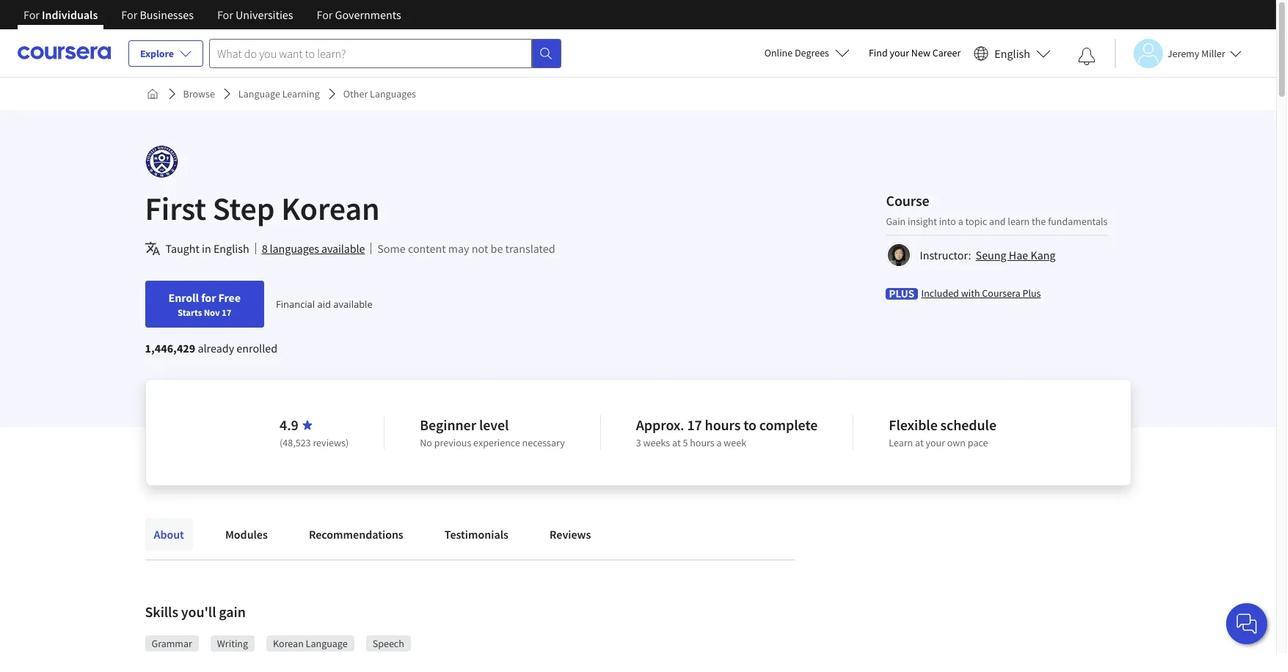 Task type: vqa. For each thing, say whether or not it's contained in the screenshot.
'hour'
no



Task type: locate. For each thing, give the bounding box(es) containing it.
3
[[636, 437, 641, 450]]

individuals
[[42, 7, 98, 22]]

financial aid available
[[276, 298, 373, 311]]

at right learn
[[915, 437, 924, 450]]

language
[[238, 87, 280, 101], [306, 638, 348, 651]]

english right career
[[995, 46, 1030, 61]]

korean up 8 languages available button
[[281, 189, 380, 229]]

browse link
[[177, 81, 221, 107]]

None search field
[[209, 39, 561, 68]]

your right find
[[890, 46, 909, 59]]

enroll for free starts nov 17
[[168, 291, 241, 318]]

available right aid
[[333, 298, 373, 311]]

coursera plus image
[[886, 288, 918, 300]]

english right in
[[213, 241, 249, 256]]

browse
[[183, 87, 215, 101]]

some content may not be translated
[[377, 241, 555, 256]]

at left 5
[[672, 437, 681, 450]]

language left speech
[[306, 638, 348, 651]]

2 for from the left
[[121, 7, 137, 22]]

for businesses
[[121, 7, 194, 22]]

0 horizontal spatial english
[[213, 241, 249, 256]]

1 horizontal spatial english
[[995, 46, 1030, 61]]

17
[[222, 307, 231, 318], [687, 416, 702, 434]]

1 vertical spatial your
[[926, 437, 945, 450]]

recommendations
[[309, 528, 403, 542]]

skills
[[145, 603, 178, 622]]

2 at from the left
[[915, 437, 924, 450]]

you'll
[[181, 603, 216, 622]]

at
[[672, 437, 681, 450], [915, 437, 924, 450]]

0 horizontal spatial a
[[717, 437, 722, 450]]

coursera image
[[18, 41, 111, 65]]

0 vertical spatial language
[[238, 87, 280, 101]]

1 for from the left
[[23, 7, 40, 22]]

included with coursera plus
[[921, 287, 1041, 300]]

for left universities
[[217, 7, 233, 22]]

aid
[[317, 298, 331, 311]]

1 horizontal spatial at
[[915, 437, 924, 450]]

grammar
[[152, 638, 192, 651]]

businesses
[[140, 7, 194, 22]]

1 horizontal spatial 17
[[687, 416, 702, 434]]

0 horizontal spatial your
[[890, 46, 909, 59]]

in
[[202, 241, 211, 256]]

instructor: seung hae kang
[[920, 248, 1056, 262]]

0 horizontal spatial 17
[[222, 307, 231, 318]]

into
[[939, 215, 956, 228]]

a right into
[[958, 215, 963, 228]]

jeremy
[[1167, 47, 1199, 60]]

first
[[145, 189, 206, 229]]

seung hae kang image
[[888, 244, 910, 266]]

about
[[154, 528, 184, 542]]

already
[[198, 341, 234, 356]]

free
[[218, 291, 241, 305]]

find your new career
[[869, 46, 961, 59]]

career
[[933, 46, 961, 59]]

taught in english
[[165, 241, 249, 256]]

for left businesses
[[121, 7, 137, 22]]

governments
[[335, 7, 401, 22]]

8
[[262, 241, 267, 256]]

1 horizontal spatial your
[[926, 437, 945, 450]]

your left 'own'
[[926, 437, 945, 450]]

beginner level no previous experience necessary
[[420, 416, 565, 450]]

1 vertical spatial a
[[717, 437, 722, 450]]

modules
[[225, 528, 268, 542]]

testimonials
[[445, 528, 508, 542]]

a
[[958, 215, 963, 228], [717, 437, 722, 450]]

for for governments
[[317, 7, 333, 22]]

enroll
[[168, 291, 199, 305]]

for individuals
[[23, 7, 98, 22]]

0 horizontal spatial at
[[672, 437, 681, 450]]

hours right 5
[[690, 437, 714, 450]]

for left governments
[[317, 7, 333, 22]]

1 horizontal spatial language
[[306, 638, 348, 651]]

hae
[[1009, 248, 1028, 262]]

17 inside the enroll for free starts nov 17
[[222, 307, 231, 318]]

1 vertical spatial hours
[[690, 437, 714, 450]]

a left week
[[717, 437, 722, 450]]

flexible schedule learn at your own pace
[[889, 416, 996, 450]]

learn
[[889, 437, 913, 450]]

1 horizontal spatial a
[[958, 215, 963, 228]]

at inside approx. 17 hours to complete 3 weeks at 5 hours a week
[[672, 437, 681, 450]]

0 vertical spatial english
[[995, 46, 1030, 61]]

hours up week
[[705, 416, 741, 434]]

a inside approx. 17 hours to complete 3 weeks at 5 hours a week
[[717, 437, 722, 450]]

hours
[[705, 416, 741, 434], [690, 437, 714, 450]]

skills you'll gain
[[145, 603, 246, 622]]

for for individuals
[[23, 7, 40, 22]]

0 horizontal spatial language
[[238, 87, 280, 101]]

17 right nov
[[222, 307, 231, 318]]

some
[[377, 241, 406, 256]]

reviews link
[[541, 519, 600, 551]]

available inside button
[[321, 241, 365, 256]]

language left learning
[[238, 87, 280, 101]]

flexible
[[889, 416, 938, 434]]

1 at from the left
[[672, 437, 681, 450]]

beginner
[[420, 416, 476, 434]]

taught
[[165, 241, 199, 256]]

korean right writing
[[273, 638, 304, 651]]

show notifications image
[[1078, 48, 1096, 65]]

0 vertical spatial available
[[321, 241, 365, 256]]

seung hae kang link
[[976, 248, 1056, 262]]

financial
[[276, 298, 315, 311]]

writing
[[217, 638, 248, 651]]

language learning link
[[233, 81, 326, 107]]

english
[[995, 46, 1030, 61], [213, 241, 249, 256]]

17 up 5
[[687, 416, 702, 434]]

3 for from the left
[[217, 7, 233, 22]]

available left some
[[321, 241, 365, 256]]

available for financial aid available
[[333, 298, 373, 311]]

1 vertical spatial available
[[333, 298, 373, 311]]

4.9
[[280, 416, 299, 434]]

0 vertical spatial 17
[[222, 307, 231, 318]]

other languages
[[343, 87, 416, 101]]

nov
[[204, 307, 220, 318]]

1 vertical spatial 17
[[687, 416, 702, 434]]

testimonials link
[[436, 519, 517, 551]]

a inside course gain insight into a topic and learn the fundamentals
[[958, 215, 963, 228]]

for
[[23, 7, 40, 22], [121, 7, 137, 22], [217, 7, 233, 22], [317, 7, 333, 22]]

be
[[491, 241, 503, 256]]

approx. 17 hours to complete 3 weeks at 5 hours a week
[[636, 416, 818, 450]]

0 vertical spatial a
[[958, 215, 963, 228]]

speech
[[373, 638, 404, 651]]

for left individuals
[[23, 7, 40, 22]]

degrees
[[795, 46, 829, 59]]

4 for from the left
[[317, 7, 333, 22]]

8 languages available
[[262, 241, 365, 256]]



Task type: describe. For each thing, give the bounding box(es) containing it.
(48,523
[[280, 437, 311, 450]]

1 vertical spatial language
[[306, 638, 348, 651]]

experience
[[473, 437, 520, 450]]

financial aid available button
[[276, 298, 373, 311]]

yonsei university image
[[145, 145, 178, 178]]

for
[[201, 291, 216, 305]]

universities
[[236, 7, 293, 22]]

learn
[[1008, 215, 1030, 228]]

schedule
[[940, 416, 996, 434]]

gain
[[886, 215, 906, 228]]

find
[[869, 46, 888, 59]]

What do you want to learn? text field
[[209, 39, 532, 68]]

online
[[764, 46, 793, 59]]

instructor:
[[920, 248, 971, 262]]

jeremy miller button
[[1115, 39, 1241, 68]]

other
[[343, 87, 368, 101]]

0 vertical spatial hours
[[705, 416, 741, 434]]

find your new career link
[[861, 44, 968, 62]]

first step korean
[[145, 189, 380, 229]]

0 vertical spatial korean
[[281, 189, 380, 229]]

seung
[[976, 248, 1006, 262]]

banner navigation
[[12, 0, 413, 40]]

5
[[683, 437, 688, 450]]

fundamentals
[[1048, 215, 1108, 228]]

1,446,429 already enrolled
[[145, 341, 277, 356]]

included
[[921, 287, 959, 300]]

complete
[[759, 416, 818, 434]]

new
[[911, 46, 930, 59]]

pace
[[968, 437, 988, 450]]

for for businesses
[[121, 7, 137, 22]]

for for universities
[[217, 7, 233, 22]]

plus
[[1023, 287, 1041, 300]]

starts
[[178, 307, 202, 318]]

and
[[989, 215, 1006, 228]]

translated
[[505, 241, 555, 256]]

reviews)
[[313, 437, 349, 450]]

insight
[[908, 215, 937, 228]]

modules link
[[216, 519, 277, 551]]

reviews
[[550, 528, 591, 542]]

explore button
[[128, 40, 203, 67]]

week
[[724, 437, 746, 450]]

previous
[[434, 437, 471, 450]]

(48,523 reviews)
[[280, 437, 349, 450]]

gain
[[219, 603, 246, 622]]

languages
[[270, 241, 319, 256]]

with
[[961, 287, 980, 300]]

content
[[408, 241, 446, 256]]

level
[[479, 416, 509, 434]]

1 vertical spatial english
[[213, 241, 249, 256]]

weeks
[[643, 437, 670, 450]]

home image
[[146, 88, 158, 100]]

17 inside approx. 17 hours to complete 3 weeks at 5 hours a week
[[687, 416, 702, 434]]

enrolled
[[237, 341, 277, 356]]

may
[[448, 241, 469, 256]]

approx.
[[636, 416, 684, 434]]

1,446,429
[[145, 341, 195, 356]]

included with coursera plus link
[[921, 286, 1041, 300]]

english button
[[968, 29, 1057, 77]]

to
[[744, 416, 756, 434]]

learning
[[282, 87, 320, 101]]

languages
[[370, 87, 416, 101]]

korean language
[[273, 638, 348, 651]]

no
[[420, 437, 432, 450]]

language inside 'link'
[[238, 87, 280, 101]]

available for 8 languages available
[[321, 241, 365, 256]]

for universities
[[217, 7, 293, 22]]

0 vertical spatial your
[[890, 46, 909, 59]]

for governments
[[317, 7, 401, 22]]

1 vertical spatial korean
[[273, 638, 304, 651]]

recommendations link
[[300, 519, 412, 551]]

chat with us image
[[1235, 613, 1258, 636]]

online degrees button
[[753, 37, 861, 69]]

at inside flexible schedule learn at your own pace
[[915, 437, 924, 450]]

your inside flexible schedule learn at your own pace
[[926, 437, 945, 450]]

miller
[[1201, 47, 1225, 60]]

8 languages available button
[[262, 240, 365, 258]]

the
[[1032, 215, 1046, 228]]

language learning
[[238, 87, 320, 101]]

english inside button
[[995, 46, 1030, 61]]

jeremy miller
[[1167, 47, 1225, 60]]

necessary
[[522, 437, 565, 450]]

online degrees
[[764, 46, 829, 59]]

kang
[[1031, 248, 1056, 262]]



